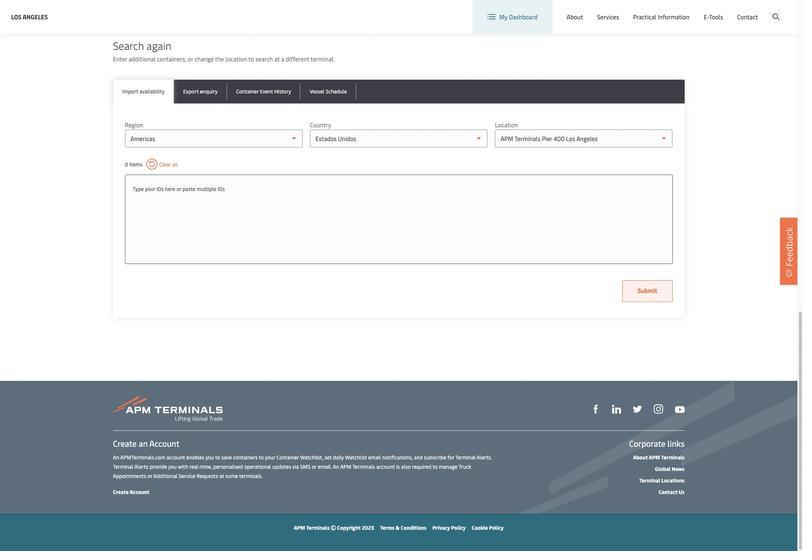 Task type: vqa. For each thing, say whether or not it's contained in the screenshot.
(800)
no



Task type: locate. For each thing, give the bounding box(es) containing it.
terminal.
[[311, 55, 335, 63]]

1 horizontal spatial an
[[333, 463, 339, 470]]

or left change
[[188, 55, 193, 63]]

account up with
[[167, 454, 185, 461]]

apm down corporate links
[[649, 454, 661, 461]]

corporate links
[[630, 438, 685, 449]]

2 horizontal spatial terminal
[[640, 477, 661, 484]]

my dashboard button
[[488, 0, 538, 34]]

0 horizontal spatial your
[[145, 185, 155, 193]]

1 vertical spatial apm
[[340, 463, 352, 470]]

enables
[[186, 454, 204, 461]]

at inside the an apmterminals.com account enables you to save containers to your container watchlist, set daily watchlist email notifications, and subscribe for terminal alerts. terminal alerts provide you with real-time, personalised operational updates via sms or email. an apm terminals account is also required to manage truck appointments or additional service requests at some terminals.
[[220, 473, 224, 480]]

contact for contact
[[738, 13, 759, 21]]

switch location button
[[577, 7, 631, 15]]

create down 'appointments'
[[113, 489, 129, 496]]

tab list
[[113, 80, 685, 104]]

clear all button
[[146, 159, 178, 170]]

all
[[172, 161, 178, 168]]

or down alerts
[[148, 473, 152, 480]]

type your ids here or paste multiple ids
[[133, 185, 225, 193]]

links
[[668, 438, 685, 449]]

container up updates
[[277, 454, 299, 461]]

at left a
[[275, 55, 280, 63]]

1 ids from the left
[[157, 185, 164, 193]]

0 vertical spatial contact
[[738, 13, 759, 21]]

0 vertical spatial container
[[236, 88, 259, 95]]

menu
[[673, 7, 688, 15]]

terms
[[380, 524, 395, 531]]

updates
[[273, 463, 291, 470]]

clear
[[159, 161, 171, 168]]

0 vertical spatial apm
[[649, 454, 661, 461]]

account right contact popup button
[[762, 7, 784, 15]]

1 horizontal spatial container
[[277, 454, 299, 461]]

1 horizontal spatial terminals
[[353, 463, 375, 470]]

1 horizontal spatial about
[[634, 454, 648, 461]]

terminals down watchlist
[[353, 463, 375, 470]]

2 horizontal spatial apm
[[649, 454, 661, 461]]

you
[[206, 454, 214, 461], [168, 463, 177, 470]]

search again enter additional containers, or change the location to search at a different terminal.
[[113, 38, 335, 63]]

0 horizontal spatial terminals
[[306, 524, 330, 531]]

0 horizontal spatial terminal
[[113, 463, 133, 470]]

ids left here
[[157, 185, 164, 193]]

terms & conditions
[[380, 524, 427, 531]]

an down daily
[[333, 463, 339, 470]]

None text field
[[133, 182, 665, 196]]

create right /
[[743, 7, 761, 15]]

operational
[[244, 463, 271, 470]]

information
[[658, 13, 690, 21]]

global menu button
[[638, 0, 696, 22]]

1 vertical spatial an
[[333, 463, 339, 470]]

container inside the an apmterminals.com account enables you to save containers to your container watchlist, set daily watchlist email notifications, and subscribe for terminal alerts. terminal alerts provide you with real-time, personalised operational updates via sms or email. an apm terminals account is also required to manage truck appointments or additional service requests at some terminals.
[[277, 454, 299, 461]]

apm left the ⓒ
[[294, 524, 305, 531]]

0 horizontal spatial ids
[[157, 185, 164, 193]]

2 vertical spatial create
[[113, 489, 129, 496]]

account down 'appointments'
[[130, 489, 150, 496]]

0 vertical spatial about
[[567, 13, 583, 21]]

global inside global menu button
[[654, 7, 672, 15]]

create
[[743, 7, 761, 15], [113, 438, 137, 449], [113, 489, 129, 496]]

your up updates
[[265, 454, 275, 461]]

container inside button
[[236, 88, 259, 95]]

apm terminals ⓒ copyright 2023
[[294, 524, 374, 531]]

1 horizontal spatial at
[[275, 55, 280, 63]]

0 vertical spatial terminal
[[456, 454, 476, 461]]

also
[[401, 463, 411, 470]]

0 horizontal spatial at
[[220, 473, 224, 480]]

0 horizontal spatial account
[[167, 454, 185, 461]]

2 vertical spatial apm
[[294, 524, 305, 531]]

about left "switch"
[[567, 13, 583, 21]]

again
[[147, 38, 172, 53]]

1 vertical spatial terminals
[[353, 463, 375, 470]]

0 horizontal spatial policy
[[451, 524, 466, 531]]

2 vertical spatial terminal
[[640, 477, 661, 484]]

privacy policy link
[[433, 524, 466, 531]]

0 vertical spatial at
[[275, 55, 280, 63]]

linkedin__x28_alt_x29__3_ link
[[612, 404, 621, 414]]

an apmterminals.com account enables you to save containers to your container watchlist, set daily watchlist email notifications, and subscribe for terminal alerts. terminal alerts provide you with real-time, personalised operational updates via sms or email. an apm terminals account is also required to manage truck appointments or additional service requests at some terminals.
[[113, 454, 492, 480]]

about down 'corporate'
[[634, 454, 648, 461]]

terminals left the ⓒ
[[306, 524, 330, 531]]

create left "an"
[[113, 438, 137, 449]]

1 vertical spatial your
[[265, 454, 275, 461]]

to left search
[[249, 55, 254, 63]]

about for about
[[567, 13, 583, 21]]

corporate
[[630, 438, 666, 449]]

account right "an"
[[149, 438, 180, 449]]

services
[[598, 13, 619, 21]]

fill 44 link
[[633, 404, 642, 414]]

1 vertical spatial contact
[[659, 489, 678, 496]]

to down "subscribe"
[[433, 463, 438, 470]]

ids right multiple
[[218, 185, 225, 193]]

policy right cookie
[[489, 524, 504, 531]]

2 horizontal spatial terminals
[[662, 454, 685, 461]]

your right the "type"
[[145, 185, 155, 193]]

1 vertical spatial you
[[168, 463, 177, 470]]

apm
[[649, 454, 661, 461], [340, 463, 352, 470], [294, 524, 305, 531]]

0 vertical spatial location
[[608, 7, 631, 15]]

container left event
[[236, 88, 259, 95]]

tools
[[710, 13, 724, 21]]

conditions
[[401, 524, 427, 531]]

terminal locations link
[[640, 477, 685, 484]]

terminals up global news
[[662, 454, 685, 461]]

paste
[[183, 185, 196, 193]]

1 vertical spatial account
[[149, 438, 180, 449]]

1 horizontal spatial contact
[[738, 13, 759, 21]]

0 horizontal spatial an
[[113, 454, 119, 461]]

1 vertical spatial terminal
[[113, 463, 133, 470]]

create for create an account
[[113, 438, 137, 449]]

policy
[[451, 524, 466, 531], [489, 524, 504, 531]]

about for about apm terminals
[[634, 454, 648, 461]]

0 items
[[125, 161, 142, 168]]

availability
[[140, 88, 165, 95]]

create an account
[[113, 438, 180, 449]]

1 vertical spatial container
[[277, 454, 299, 461]]

1 horizontal spatial policy
[[489, 524, 504, 531]]

you up time,
[[206, 454, 214, 461]]

0 horizontal spatial contact
[[659, 489, 678, 496]]

policy right 'privacy'
[[451, 524, 466, 531]]

terminal down global news
[[640, 477, 661, 484]]

an up 'appointments'
[[113, 454, 119, 461]]

1 vertical spatial account
[[377, 463, 395, 470]]

feedback
[[784, 227, 796, 267]]

container
[[236, 88, 259, 95], [277, 454, 299, 461]]

1 horizontal spatial terminal
[[456, 454, 476, 461]]

shape link
[[592, 404, 601, 414]]

login / create account
[[724, 7, 784, 15]]

terminal
[[456, 454, 476, 461], [113, 463, 133, 470], [640, 477, 661, 484]]

1 vertical spatial about
[[634, 454, 648, 461]]

terminals
[[662, 454, 685, 461], [353, 463, 375, 470], [306, 524, 330, 531]]

your inside the an apmterminals.com account enables you to save containers to your container watchlist, set daily watchlist email notifications, and subscribe for terminal alerts. terminal alerts provide you with real-time, personalised operational updates via sms or email. an apm terminals account is also required to manage truck appointments or additional service requests at some terminals.
[[265, 454, 275, 461]]

is
[[396, 463, 400, 470]]

terminal up truck
[[456, 454, 476, 461]]

practical information
[[634, 13, 690, 21]]

a
[[281, 55, 284, 63]]

global for global news
[[655, 466, 671, 473]]

containers,
[[157, 55, 186, 63]]

switch location
[[588, 7, 631, 15]]

1 vertical spatial global
[[655, 466, 671, 473]]

global menu
[[654, 7, 688, 15]]

terminal up 'appointments'
[[113, 463, 133, 470]]

2 policy from the left
[[489, 524, 504, 531]]

1 horizontal spatial your
[[265, 454, 275, 461]]

los angeles link
[[11, 12, 48, 21]]

provide
[[150, 463, 167, 470]]

save
[[222, 454, 232, 461]]

alerts
[[134, 463, 148, 470]]

0 vertical spatial global
[[654, 7, 672, 15]]

0 horizontal spatial container
[[236, 88, 259, 95]]

about button
[[567, 0, 583, 34]]

0
[[125, 161, 128, 168]]

different
[[286, 55, 310, 63]]

apm down daily
[[340, 463, 352, 470]]

0 vertical spatial you
[[206, 454, 214, 461]]

1 horizontal spatial location
[[608, 7, 631, 15]]

via
[[293, 463, 299, 470]]

linkedin image
[[612, 405, 621, 414]]

type
[[133, 185, 144, 193]]

additional
[[153, 473, 178, 480]]

policy for privacy policy
[[451, 524, 466, 531]]

youtube image
[[675, 406, 685, 413]]

1 policy from the left
[[451, 524, 466, 531]]

requests
[[197, 473, 218, 480]]

you left with
[[168, 463, 177, 470]]

2 ids from the left
[[218, 185, 225, 193]]

0 horizontal spatial about
[[567, 13, 583, 21]]

account left the is
[[377, 463, 395, 470]]

terminals.
[[239, 473, 263, 480]]

global
[[654, 7, 672, 15], [655, 466, 671, 473]]

e-tools
[[704, 13, 724, 21]]

my dashboard
[[500, 13, 538, 21]]

0 horizontal spatial location
[[495, 121, 518, 129]]

1 vertical spatial at
[[220, 473, 224, 480]]

1 horizontal spatial you
[[206, 454, 214, 461]]

privacy
[[433, 524, 450, 531]]

1 horizontal spatial apm
[[340, 463, 352, 470]]

facebook image
[[592, 405, 601, 414]]

history
[[274, 88, 291, 95]]

at
[[275, 55, 280, 63], [220, 473, 224, 480]]

1 vertical spatial create
[[113, 438, 137, 449]]

at left some
[[220, 473, 224, 480]]

1 horizontal spatial ids
[[218, 185, 225, 193]]

1 horizontal spatial account
[[377, 463, 395, 470]]



Task type: describe. For each thing, give the bounding box(es) containing it.
an
[[139, 438, 148, 449]]

angeles
[[23, 12, 48, 21]]

sms
[[300, 463, 311, 470]]

my
[[500, 13, 508, 21]]

feedback button
[[781, 218, 799, 285]]

with
[[178, 463, 188, 470]]

terminals inside the an apmterminals.com account enables you to save containers to your container watchlist, set daily watchlist email notifications, and subscribe for terminal alerts. terminal alerts provide you with real-time, personalised operational updates via sms or email. an apm terminals account is also required to manage truck appointments or additional service requests at some terminals.
[[353, 463, 375, 470]]

personalised
[[213, 463, 243, 470]]

notifications,
[[383, 454, 413, 461]]

email
[[368, 454, 381, 461]]

news
[[672, 466, 685, 473]]

los angeles
[[11, 12, 48, 21]]

some
[[226, 473, 238, 480]]

&
[[396, 524, 400, 531]]

tab list containing import availability
[[113, 80, 685, 104]]

apmterminals.com
[[120, 454, 165, 461]]

instagram image
[[654, 405, 663, 414]]

cookie policy
[[472, 524, 504, 531]]

0 vertical spatial create
[[743, 7, 761, 15]]

manage
[[439, 463, 458, 470]]

practical information button
[[634, 0, 690, 34]]

practical
[[634, 13, 657, 21]]

1 vertical spatial location
[[495, 121, 518, 129]]

multiple
[[197, 185, 217, 193]]

locations
[[662, 477, 685, 484]]

0 vertical spatial terminals
[[662, 454, 685, 461]]

change
[[195, 55, 214, 63]]

login
[[724, 7, 738, 15]]

0 vertical spatial your
[[145, 185, 155, 193]]

appointments
[[113, 473, 146, 480]]

e-tools button
[[704, 0, 724, 34]]

location
[[226, 55, 247, 63]]

privacy policy
[[433, 524, 466, 531]]

daily
[[333, 454, 344, 461]]

global news
[[655, 466, 685, 473]]

to inside search again enter additional containers, or change the location to search at a different terminal.
[[249, 55, 254, 63]]

export
[[183, 88, 199, 95]]

0 horizontal spatial you
[[168, 463, 177, 470]]

2 vertical spatial account
[[130, 489, 150, 496]]

real-
[[190, 463, 200, 470]]

instagram link
[[654, 404, 663, 414]]

containers
[[233, 454, 258, 461]]

0 horizontal spatial apm
[[294, 524, 305, 531]]

policy for cookie policy
[[489, 524, 504, 531]]

/
[[740, 7, 742, 15]]

alerts.
[[477, 454, 492, 461]]

to up operational
[[259, 454, 264, 461]]

the
[[215, 55, 224, 63]]

contact button
[[738, 0, 759, 34]]

you tube link
[[675, 404, 685, 414]]

vessel schedule
[[310, 88, 347, 95]]

or inside search again enter additional containers, or change the location to search at a different terminal.
[[188, 55, 193, 63]]

los
[[11, 12, 21, 21]]

for
[[448, 454, 455, 461]]

create account
[[113, 489, 150, 496]]

set
[[325, 454, 332, 461]]

create for create account
[[113, 489, 129, 496]]

global for global menu
[[654, 7, 672, 15]]

export еnquiry
[[183, 88, 218, 95]]

2 vertical spatial terminals
[[306, 524, 330, 531]]

services button
[[598, 0, 619, 34]]

and
[[414, 454, 423, 461]]

import
[[122, 88, 138, 95]]

event
[[260, 88, 273, 95]]

at inside search again enter additional containers, or change the location to search at a different terminal.
[[275, 55, 280, 63]]

to left save on the left bottom of page
[[215, 454, 220, 461]]

0 vertical spatial account
[[167, 454, 185, 461]]

country
[[310, 121, 331, 129]]

e-
[[704, 13, 710, 21]]

items
[[129, 161, 142, 168]]

schedule
[[326, 88, 347, 95]]

watchlist,
[[300, 454, 324, 461]]

or right sms
[[312, 463, 317, 470]]

contact for contact us
[[659, 489, 678, 496]]

cookie policy link
[[472, 524, 504, 531]]

dashboard
[[509, 13, 538, 21]]

search
[[113, 38, 144, 53]]

copyright
[[337, 524, 361, 531]]

region
[[125, 121, 143, 129]]

0 vertical spatial account
[[762, 7, 784, 15]]

0 vertical spatial an
[[113, 454, 119, 461]]

create account link
[[113, 489, 150, 496]]

import availability button
[[113, 80, 174, 104]]

submit button
[[623, 280, 673, 302]]

apmt footer logo image
[[113, 396, 223, 422]]

required
[[412, 463, 432, 470]]

terms & conditions link
[[380, 524, 427, 531]]

apm inside the an apmterminals.com account enables you to save containers to your container watchlist, set daily watchlist email notifications, and subscribe for terminal alerts. terminal alerts provide you with real-time, personalised operational updates via sms or email. an apm terminals account is also required to manage truck appointments or additional service requests at some terminals.
[[340, 463, 352, 470]]

service
[[179, 473, 196, 480]]

twitter image
[[633, 405, 642, 414]]

time,
[[200, 463, 212, 470]]

export еnquiry button
[[174, 80, 227, 104]]

login / create account link
[[710, 0, 784, 22]]

global news link
[[655, 466, 685, 473]]

clear all
[[159, 161, 178, 168]]

additional
[[129, 55, 156, 63]]

about apm terminals
[[634, 454, 685, 461]]

or right here
[[177, 185, 182, 193]]

switch
[[588, 7, 606, 15]]



